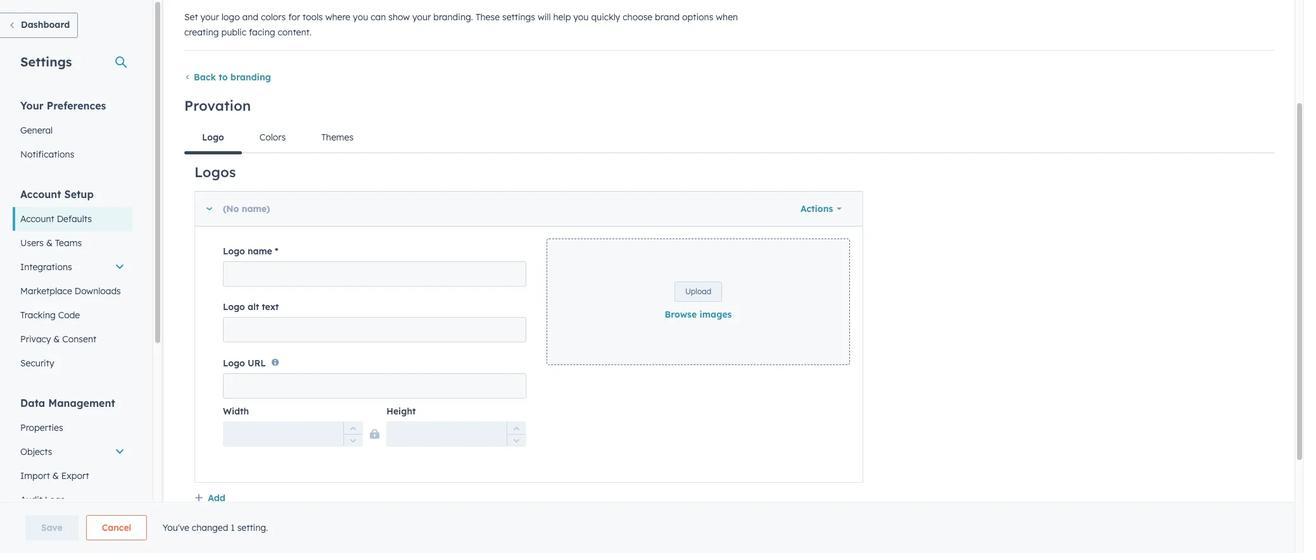 Task type: vqa. For each thing, say whether or not it's contained in the screenshot.
end.
no



Task type: locate. For each thing, give the bounding box(es) containing it.
account up the 'users'
[[20, 214, 54, 225]]

1 account from the top
[[20, 188, 61, 201]]

general link
[[13, 119, 132, 143]]

Logo name text field
[[223, 262, 527, 287]]

choose
[[623, 11, 653, 23]]

logo
[[202, 132, 224, 143], [223, 246, 245, 257], [223, 302, 245, 313], [223, 358, 245, 370]]

1 horizontal spatial you
[[574, 11, 589, 23]]

account setup element
[[13, 188, 132, 376]]

content.
[[278, 27, 312, 38]]

privacy
[[20, 334, 51, 345]]

& inside users & teams link
[[46, 238, 53, 249]]

your right show
[[413, 11, 431, 23]]

marketplace downloads link
[[13, 279, 132, 304]]

cancel button
[[86, 516, 147, 541]]

upload
[[686, 287, 712, 297]]

0 horizontal spatial you
[[353, 11, 368, 23]]

your up creating
[[201, 11, 219, 23]]

group
[[343, 422, 362, 448], [507, 422, 526, 448]]

objects
[[20, 447, 52, 458]]

browse images
[[665, 309, 732, 321]]

&
[[46, 238, 53, 249], [53, 334, 60, 345], [52, 471, 59, 482]]

to
[[219, 72, 228, 83]]

(no name) button
[[195, 192, 851, 226]]

your
[[20, 100, 44, 112]]

0 horizontal spatial group
[[343, 422, 362, 448]]

0 horizontal spatial your
[[201, 11, 219, 23]]

properties
[[20, 423, 63, 434]]

logo left url
[[223, 358, 245, 370]]

account for account defaults
[[20, 214, 54, 225]]

your
[[201, 11, 219, 23], [413, 11, 431, 23]]

tracking
[[20, 310, 56, 321]]

2 vertical spatial &
[[52, 471, 59, 482]]

import
[[20, 471, 50, 482]]

code
[[58, 310, 80, 321]]

where
[[326, 11, 351, 23]]

2 group from the left
[[507, 422, 526, 448]]

tracking code
[[20, 310, 80, 321]]

you right help
[[574, 11, 589, 23]]

& inside privacy & consent link
[[53, 334, 60, 345]]

tab list containing logo
[[184, 122, 1275, 154]]

changed
[[192, 523, 228, 534]]

2 you from the left
[[574, 11, 589, 23]]

general
[[20, 125, 53, 136]]

1 horizontal spatial your
[[413, 11, 431, 23]]

logs
[[45, 495, 65, 506]]

facing
[[249, 27, 275, 38]]

logo alt text
[[223, 302, 279, 313]]

group for height
[[507, 422, 526, 448]]

users
[[20, 238, 44, 249]]

logo left alt
[[223, 302, 245, 313]]

audit logs link
[[13, 489, 132, 513]]

& right privacy
[[53, 334, 60, 345]]

& for export
[[52, 471, 59, 482]]

2 your from the left
[[413, 11, 431, 23]]

settings
[[503, 11, 536, 23]]

1 vertical spatial account
[[20, 214, 54, 225]]

tab list
[[184, 122, 1275, 154]]

logo left name
[[223, 246, 245, 257]]

logos
[[195, 164, 236, 181]]

account setup
[[20, 188, 94, 201]]

colors link
[[242, 122, 304, 153]]

logo down provation
[[202, 132, 224, 143]]

& inside import & export link
[[52, 471, 59, 482]]

your preferences element
[[13, 99, 132, 167]]

1 vertical spatial &
[[53, 334, 60, 345]]

& right the 'users'
[[46, 238, 53, 249]]

name)
[[242, 203, 270, 215]]

themes link
[[304, 122, 371, 153]]

security
[[20, 358, 54, 369]]

account defaults link
[[13, 207, 132, 231]]

show
[[389, 11, 410, 23]]

2 account from the top
[[20, 214, 54, 225]]

data management
[[20, 397, 115, 410]]

group for width
[[343, 422, 362, 448]]

logo for logo alt text
[[223, 302, 245, 313]]

preferences
[[47, 100, 106, 112]]

these
[[476, 11, 500, 23]]

account up the account defaults
[[20, 188, 61, 201]]

& left export
[[52, 471, 59, 482]]

height
[[387, 406, 416, 418]]

0 vertical spatial account
[[20, 188, 61, 201]]

account
[[20, 188, 61, 201], [20, 214, 54, 225]]

logo url
[[223, 358, 266, 370]]

users & teams
[[20, 238, 82, 249]]

logo inside logo link
[[202, 132, 224, 143]]

privacy & consent link
[[13, 328, 132, 352]]

you left can
[[353, 11, 368, 23]]

1 horizontal spatial group
[[507, 422, 526, 448]]

data management element
[[13, 397, 132, 513]]

downloads
[[75, 286, 121, 297]]

favicons
[[195, 528, 255, 546]]

images
[[700, 309, 732, 321]]

browse images button
[[665, 307, 732, 323]]

0 vertical spatial &
[[46, 238, 53, 249]]

quickly
[[592, 11, 621, 23]]

1 group from the left
[[343, 422, 362, 448]]

defaults
[[57, 214, 92, 225]]

will
[[538, 11, 551, 23]]

properties link
[[13, 416, 132, 440]]

save button
[[25, 516, 78, 541]]



Task type: describe. For each thing, give the bounding box(es) containing it.
Width text field
[[223, 422, 363, 448]]

browse
[[665, 309, 697, 321]]

text
[[262, 302, 279, 313]]

your preferences
[[20, 100, 106, 112]]

notifications
[[20, 149, 74, 160]]

account defaults
[[20, 214, 92, 225]]

export
[[61, 471, 89, 482]]

integrations button
[[13, 255, 132, 279]]

users & teams link
[[13, 231, 132, 255]]

privacy & consent
[[20, 334, 96, 345]]

creating
[[184, 27, 219, 38]]

audit logs
[[20, 495, 65, 506]]

provation
[[184, 97, 251, 115]]

colors
[[261, 11, 286, 23]]

marketplace downloads
[[20, 286, 121, 297]]

management
[[48, 397, 115, 410]]

teams
[[55, 238, 82, 249]]

security link
[[13, 352, 132, 376]]

upload button
[[675, 282, 723, 302]]

integrations
[[20, 262, 72, 273]]

Height text field
[[387, 422, 527, 448]]

and
[[242, 11, 259, 23]]

1
[[231, 523, 235, 534]]

name
[[248, 246, 272, 257]]

url
[[248, 358, 266, 370]]

themes
[[321, 132, 354, 143]]

& for teams
[[46, 238, 53, 249]]

data
[[20, 397, 45, 410]]

help
[[554, 11, 571, 23]]

dashboard link
[[0, 13, 78, 38]]

brand
[[655, 11, 680, 23]]

& for consent
[[53, 334, 60, 345]]

Logo URL text field
[[223, 374, 527, 399]]

(no name)
[[223, 203, 270, 215]]

setup
[[64, 188, 94, 201]]

public
[[221, 27, 247, 38]]

dashboard
[[21, 19, 70, 30]]

logo link
[[184, 122, 242, 154]]

logo
[[222, 11, 240, 23]]

colors
[[260, 132, 286, 143]]

for
[[288, 11, 300, 23]]

setting.
[[237, 523, 268, 534]]

when
[[716, 11, 738, 23]]

branding
[[231, 72, 271, 83]]

caret image
[[205, 208, 213, 211]]

account for account setup
[[20, 188, 61, 201]]

logo for logo name
[[223, 246, 245, 257]]

logo for logo url
[[223, 358, 245, 370]]

audit
[[20, 495, 42, 506]]

1 your from the left
[[201, 11, 219, 23]]

alt
[[248, 302, 259, 313]]

import & export link
[[13, 465, 132, 489]]

logo for logo
[[202, 132, 224, 143]]

tools
[[303, 11, 323, 23]]

Logo alt text text field
[[223, 318, 527, 343]]

back to branding
[[194, 72, 271, 83]]

notifications link
[[13, 143, 132, 167]]

back
[[194, 72, 216, 83]]

(no
[[223, 203, 239, 215]]

add button
[[195, 491, 226, 508]]

cancel
[[102, 523, 131, 534]]

you've
[[163, 523, 189, 534]]

add
[[208, 493, 226, 505]]

1 you from the left
[[353, 11, 368, 23]]

set
[[184, 11, 198, 23]]

settings
[[20, 54, 72, 70]]

tracking code link
[[13, 304, 132, 328]]

marketplace
[[20, 286, 72, 297]]

consent
[[62, 334, 96, 345]]

logo name
[[223, 246, 272, 257]]

you've changed 1 setting.
[[163, 523, 268, 534]]

back to branding button
[[184, 72, 271, 83]]

set your logo and colors for tools where you can show your branding. these settings will help you quickly choose brand options when creating public facing content.
[[184, 11, 738, 38]]

can
[[371, 11, 386, 23]]

options
[[683, 11, 714, 23]]



